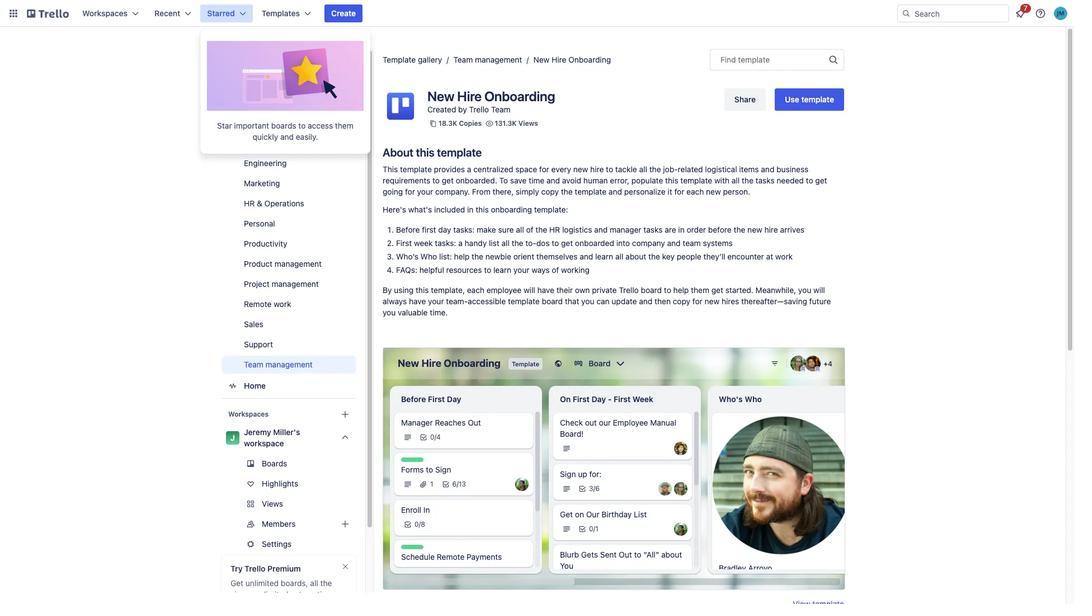 Task type: locate. For each thing, give the bounding box(es) containing it.
1 horizontal spatial hire
[[552, 55, 566, 64]]

support
[[244, 340, 273, 349]]

your inside by using this template, each employee will have their own private trello board to help them get started. meanwhile, you will always have your team-accessible template board that you can update and then copy for new hires thereafter—saving future you valuable time.
[[428, 296, 444, 306]]

2 will from the left
[[813, 285, 825, 295]]

team management up "new hire onboarding created by trello team"
[[453, 55, 522, 64]]

help up 'resources' at the top of page
[[454, 252, 470, 261]]

0 horizontal spatial them
[[335, 121, 353, 130]]

new down with
[[706, 187, 721, 196]]

copy down time
[[541, 187, 559, 196]]

a up onboarded.
[[467, 164, 471, 174]]

by
[[458, 105, 467, 114]]

0 horizontal spatial learn
[[493, 265, 511, 275]]

each
[[686, 187, 704, 196], [467, 285, 484, 295]]

requirements
[[383, 176, 430, 185]]

1 vertical spatial boards link
[[222, 455, 356, 473]]

the down items
[[742, 176, 753, 185]]

template inside field
[[738, 55, 770, 64]]

business link
[[222, 94, 356, 112]]

of down themselves
[[552, 265, 559, 275]]

0 vertical spatial boards
[[244, 54, 270, 64]]

who's
[[396, 252, 418, 261]]

forward image
[[354, 517, 368, 531], [354, 538, 368, 551]]

tasks up company
[[644, 225, 663, 234]]

your up what's
[[417, 187, 433, 196]]

them inside star important boards to access them quickly and easily.
[[335, 121, 353, 130]]

1 vertical spatial copy
[[673, 296, 690, 306]]

settings link
[[222, 535, 368, 553]]

0 vertical spatial copy
[[541, 187, 559, 196]]

0 vertical spatial tasks:
[[453, 225, 475, 234]]

new up created
[[427, 88, 454, 104]]

list:
[[439, 252, 452, 261]]

0 vertical spatial your
[[417, 187, 433, 196]]

onboarded
[[575, 238, 614, 248]]

there,
[[493, 187, 514, 196]]

the up dos on the top of page
[[535, 225, 547, 234]]

order
[[687, 225, 706, 234]]

onboarding inside "new hire onboarding created by trello team"
[[484, 88, 555, 104]]

for left hires
[[692, 296, 702, 306]]

starred
[[207, 8, 235, 18]]

tasks down items
[[755, 176, 775, 185]]

members
[[262, 519, 296, 529]]

1 horizontal spatial hr
[[549, 225, 560, 234]]

your
[[417, 187, 433, 196], [513, 265, 529, 275], [428, 296, 444, 306]]

templates right starred 'popup button'
[[262, 8, 300, 18]]

faqs:
[[396, 265, 417, 275]]

views up members
[[262, 499, 283, 508]]

home link
[[222, 376, 356, 396]]

0 vertical spatial have
[[537, 285, 554, 295]]

will
[[524, 285, 535, 295], [813, 285, 825, 295]]

use template
[[785, 95, 834, 104]]

copy inside by using this template, each employee will have their own private trello board to help them get started. meanwhile, you will always have your team-accessible template board that you can update and then copy for new hires thereafter—saving future you valuable time.
[[673, 296, 690, 306]]

all right sure
[[516, 225, 524, 234]]

marketing
[[244, 178, 280, 188]]

1 vertical spatial tasks
[[644, 225, 663, 234]]

2 vertical spatial team
[[244, 360, 263, 369]]

learn down "onboarded"
[[595, 252, 613, 261]]

1 vertical spatial tasks:
[[435, 238, 456, 248]]

1 horizontal spatial onboarding
[[568, 55, 611, 64]]

1 horizontal spatial views
[[518, 119, 538, 128]]

team inside the team management link
[[244, 360, 263, 369]]

hire down primary element at top
[[552, 55, 566, 64]]

hr up dos on the top of page
[[549, 225, 560, 234]]

board up then
[[641, 285, 662, 295]]

your up time.
[[428, 296, 444, 306]]

templates
[[262, 8, 300, 18], [244, 77, 282, 86]]

0 horizontal spatial each
[[467, 285, 484, 295]]

1 vertical spatial help
[[673, 285, 689, 295]]

will up future
[[813, 285, 825, 295]]

use
[[785, 95, 799, 104]]

this right about
[[416, 146, 434, 159]]

0 horizontal spatial copy
[[541, 187, 559, 196]]

the up automation,
[[320, 578, 332, 588]]

template board image
[[226, 75, 239, 88]]

new down primary element at top
[[533, 55, 549, 64]]

0 vertical spatial new
[[533, 55, 549, 64]]

in right included
[[467, 205, 473, 214]]

new left hires
[[705, 296, 719, 306]]

and down boards
[[280, 132, 294, 142]]

hire inside the this template provides a centralized space for every new hire to tackle all the job-related logistical items and business requirements to get onboarded. to save time and avoid human error, populate this template with all the tasks needed to get going for your company. from there, simply copy the template and personalize it for each new person.
[[590, 164, 604, 174]]

who
[[420, 252, 437, 261]]

each inside by using this template, each employee will have their own private trello board to help them get started. meanwhile, you will always have your team-accessible template board that you can update and then copy for new hires thereafter—saving future you valuable time.
[[467, 285, 484, 295]]

they'll
[[703, 252, 725, 261]]

all up person.
[[732, 176, 740, 185]]

0 horizontal spatial hire
[[457, 88, 482, 104]]

templates button
[[255, 4, 318, 22]]

boards right board image
[[244, 54, 270, 64]]

them
[[335, 121, 353, 130], [691, 285, 709, 295]]

create a workspace image
[[338, 408, 352, 421]]

new up avoid
[[573, 164, 588, 174]]

1 horizontal spatial board
[[641, 285, 662, 295]]

team management down support link
[[244, 360, 313, 369]]

to
[[298, 121, 306, 130], [606, 164, 613, 174], [432, 176, 440, 185], [806, 176, 813, 185], [552, 238, 559, 248], [484, 265, 491, 275], [664, 285, 671, 295]]

starred button
[[200, 4, 253, 22]]

and down every
[[546, 176, 560, 185]]

0 horizontal spatial onboarding
[[484, 88, 555, 104]]

operations
[[264, 199, 304, 208]]

templates link
[[222, 72, 356, 92]]

1 vertical spatial your
[[513, 265, 529, 275]]

you down own
[[581, 296, 594, 306]]

centralized
[[473, 164, 513, 174]]

each down related
[[686, 187, 704, 196]]

members link
[[222, 515, 368, 533]]

all inside try trello premium get unlimited boards, all the views, unlimited automation, and more.
[[310, 578, 318, 588]]

0 vertical spatial workspaces
[[82, 8, 128, 18]]

0 vertical spatial help
[[454, 252, 470, 261]]

will down ways
[[524, 285, 535, 295]]

and inside try trello premium get unlimited boards, all the views, unlimited automation, and more.
[[230, 601, 244, 604]]

0 vertical spatial trello
[[469, 105, 489, 114]]

personalize
[[624, 187, 665, 196]]

learn
[[595, 252, 613, 261], [493, 265, 511, 275]]

2 vertical spatial your
[[428, 296, 444, 306]]

starred board image
[[207, 36, 364, 111]]

0 horizontal spatial team
[[244, 360, 263, 369]]

new inside by using this template, each employee will have their own private trello board to help them get started. meanwhile, you will always have your team-accessible template board that you can update and then copy for new hires thereafter—saving future you valuable time.
[[705, 296, 719, 306]]

0 vertical spatial team management link
[[453, 55, 522, 64]]

items
[[739, 164, 759, 174]]

1 vertical spatial boards
[[262, 459, 287, 468]]

1 vertical spatial them
[[691, 285, 709, 295]]

1 forward image from the top
[[354, 517, 368, 531]]

you
[[798, 285, 811, 295], [581, 296, 594, 306], [383, 308, 396, 317]]

product management
[[244, 259, 322, 269]]

quickly
[[253, 132, 278, 142]]

1 horizontal spatial each
[[686, 187, 704, 196]]

trello team image
[[383, 88, 418, 124]]

0 horizontal spatial board
[[542, 296, 563, 306]]

template
[[383, 55, 416, 64]]

1 vertical spatial in
[[678, 225, 685, 234]]

0 horizontal spatial hr
[[244, 199, 255, 208]]

to up the easily.
[[298, 121, 306, 130]]

your inside the this template provides a centralized space for every new hire to tackle all the job-related logistical items and business requirements to get onboarded. to save time and avoid human error, populate this template with all the tasks needed to get going for your company. from there, simply copy the template and personalize it for each new person.
[[417, 187, 433, 196]]

for inside by using this template, each employee will have their own private trello board to help them get started. meanwhile, you will always have your team-accessible template board that you can update and then copy for new hires thereafter—saving future you valuable time.
[[692, 296, 702, 306]]

management down productivity link
[[275, 259, 322, 269]]

management down support link
[[265, 360, 313, 369]]

2 horizontal spatial team
[[491, 105, 511, 114]]

1 horizontal spatial you
[[581, 296, 594, 306]]

boards for views
[[262, 459, 287, 468]]

new for new hire onboarding
[[533, 55, 549, 64]]

all up populate
[[639, 164, 647, 174]]

tasks: up handy
[[453, 225, 475, 234]]

0 vertical spatial boards link
[[222, 49, 356, 69]]

business
[[244, 98, 276, 107]]

management down the product management link
[[272, 279, 319, 289]]

board down their
[[542, 296, 563, 306]]

company
[[632, 238, 665, 248]]

1 horizontal spatial will
[[813, 285, 825, 295]]

1 vertical spatial team management
[[244, 360, 313, 369]]

template
[[738, 55, 770, 64], [801, 95, 834, 104], [437, 146, 482, 159], [400, 164, 432, 174], [680, 176, 712, 185], [575, 187, 606, 196], [508, 296, 540, 306]]

onboarding
[[568, 55, 611, 64], [484, 88, 555, 104]]

the left key
[[648, 252, 660, 261]]

them right access
[[335, 121, 353, 130]]

to right needed
[[806, 176, 813, 185]]

team management link down support link
[[222, 356, 356, 374]]

board
[[641, 285, 662, 295], [542, 296, 563, 306]]

0 vertical spatial onboarding
[[568, 55, 611, 64]]

trello inside try trello premium get unlimited boards, all the views, unlimited automation, and more.
[[245, 564, 265, 573]]

and inside by using this template, each employee will have their own private trello board to help them get started. meanwhile, you will always have your team-accessible template board that you can update and then copy for new hires thereafter—saving future you valuable time.
[[639, 296, 652, 306]]

recent
[[154, 8, 180, 18]]

team
[[683, 238, 701, 248]]

1 horizontal spatial tasks
[[755, 176, 775, 185]]

1 vertical spatial you
[[581, 296, 594, 306]]

boards for home
[[244, 54, 270, 64]]

systems
[[703, 238, 733, 248]]

the left to-
[[512, 238, 523, 248]]

0 horizontal spatial views
[[262, 499, 283, 508]]

unlimited
[[245, 578, 279, 588], [255, 590, 288, 599]]

1 horizontal spatial new
[[533, 55, 549, 64]]

7 notifications image
[[1014, 7, 1027, 20]]

workspaces
[[82, 8, 128, 18], [228, 410, 269, 418]]

0 vertical spatial learn
[[595, 252, 613, 261]]

hr left & on the left top of the page
[[244, 199, 255, 208]]

all up automation,
[[310, 578, 318, 588]]

0 horizontal spatial help
[[454, 252, 470, 261]]

and down the views,
[[230, 601, 244, 604]]

1 horizontal spatial team management
[[453, 55, 522, 64]]

team up 131.3k in the left of the page
[[491, 105, 511, 114]]

0 horizontal spatial workspaces
[[82, 8, 128, 18]]

in inside before first day tasks: make sure all of the hr logistics and manager tasks are in order before the new hire arrives first week tasks: a handy list all the to-dos to get onboarded into company and team systems who's who list: help the newbie orient themselves and learn all about the key people they'll encounter at work faqs: helpful resources to learn your ways of working
[[678, 225, 685, 234]]

1 boards link from the top
[[222, 49, 356, 69]]

1 vertical spatial a
[[458, 238, 463, 248]]

0 vertical spatial hr
[[244, 199, 255, 208]]

management up "new hire onboarding created by trello team"
[[475, 55, 522, 64]]

have left their
[[537, 285, 554, 295]]

get inside by using this template, each employee will have their own private trello board to help them get started. meanwhile, you will always have your team-accessible template board that you can update and then copy for new hires thereafter—saving future you valuable time.
[[711, 285, 723, 295]]

workspaces button
[[76, 4, 145, 22]]

template down employee
[[508, 296, 540, 306]]

new
[[533, 55, 549, 64], [427, 88, 454, 104]]

all right list
[[501, 238, 510, 248]]

each up accessible
[[467, 285, 484, 295]]

hr & operations link
[[222, 195, 356, 213]]

forward image inside the settings link
[[354, 538, 368, 551]]

share button
[[724, 88, 766, 111]]

0 horizontal spatial you
[[383, 308, 396, 317]]

help
[[454, 252, 470, 261], [673, 285, 689, 295]]

template right use
[[801, 95, 834, 104]]

template right find at the top right of page
[[738, 55, 770, 64]]

j
[[230, 433, 235, 442]]

tasks: up list:
[[435, 238, 456, 248]]

you down always
[[383, 308, 396, 317]]

using
[[394, 285, 413, 295]]

boards link for home
[[222, 49, 356, 69]]

learn down newbie
[[493, 265, 511, 275]]

needed
[[777, 176, 804, 185]]

jeremy miller (jeremymiller198) image
[[1054, 7, 1067, 20]]

0 horizontal spatial trello
[[245, 564, 265, 573]]

new inside "new hire onboarding created by trello team"
[[427, 88, 454, 104]]

each inside the this template provides a centralized space for every new hire to tackle all the job-related logistical items and business requirements to get onboarded. to save time and avoid human error, populate this template with all the tasks needed to get going for your company. from there, simply copy the template and personalize it for each new person.
[[686, 187, 704, 196]]

the down avoid
[[561, 187, 573, 196]]

valuable
[[398, 308, 428, 317]]

0 horizontal spatial a
[[458, 238, 463, 248]]

0 horizontal spatial tasks
[[644, 225, 663, 234]]

copy right then
[[673, 296, 690, 306]]

0 horizontal spatial hire
[[590, 164, 604, 174]]

help down people
[[673, 285, 689, 295]]

templates inside popup button
[[262, 8, 300, 18]]

0 horizontal spatial have
[[409, 296, 426, 306]]

team right gallery
[[453, 55, 473, 64]]

1 vertical spatial team management link
[[222, 356, 356, 374]]

boards,
[[281, 578, 308, 588]]

0 horizontal spatial in
[[467, 205, 473, 214]]

the right 'before'
[[734, 225, 745, 234]]

tasks:
[[453, 225, 475, 234], [435, 238, 456, 248]]

1 horizontal spatial copy
[[673, 296, 690, 306]]

hr inside before first day tasks: make sure all of the hr logistics and manager tasks are in order before the new hire arrives first week tasks: a handy list all the to-dos to get onboarded into company and team systems who's who list: help the newbie orient themselves and learn all about the key people they'll encounter at work faqs: helpful resources to learn your ways of working
[[549, 225, 560, 234]]

2 vertical spatial trello
[[245, 564, 265, 573]]

1 vertical spatial each
[[467, 285, 484, 295]]

0 vertical spatial hire
[[552, 55, 566, 64]]

boards link up templates link
[[222, 49, 356, 69]]

tasks
[[755, 176, 775, 185], [644, 225, 663, 234]]

0 vertical spatial views
[[518, 119, 538, 128]]

handy
[[465, 238, 487, 248]]

1 vertical spatial work
[[274, 299, 291, 309]]

new hire onboarding link
[[533, 55, 611, 64]]

find template
[[720, 55, 770, 64]]

1 horizontal spatial a
[[467, 164, 471, 174]]

0 vertical spatial forward image
[[354, 517, 368, 531]]

1 vertical spatial trello
[[619, 285, 639, 295]]

1 vertical spatial forward image
[[354, 538, 368, 551]]

2 boards link from the top
[[222, 455, 356, 473]]

0 horizontal spatial will
[[524, 285, 535, 295]]

hire inside "new hire onboarding created by trello team"
[[457, 88, 482, 104]]

before
[[708, 225, 732, 234]]

forward image right add icon
[[354, 517, 368, 531]]

tasks inside the this template provides a centralized space for every new hire to tackle all the job-related logistical items and business requirements to get onboarded. to save time and avoid human error, populate this template with all the tasks needed to get going for your company. from there, simply copy the template and personalize it for each new person.
[[755, 176, 775, 185]]

logistical
[[705, 164, 737, 174]]

1 vertical spatial hire
[[764, 225, 778, 234]]

and right items
[[761, 164, 774, 174]]

0 vertical spatial unlimited
[[245, 578, 279, 588]]

work right at
[[775, 252, 793, 261]]

0 vertical spatial them
[[335, 121, 353, 130]]

2 forward image from the top
[[354, 538, 368, 551]]

1 vertical spatial board
[[542, 296, 563, 306]]

hr
[[244, 199, 255, 208], [549, 225, 560, 234]]

views
[[518, 119, 538, 128], [262, 499, 283, 508]]

0 vertical spatial team
[[453, 55, 473, 64]]

this right the using
[[416, 285, 429, 295]]

your inside before first day tasks: make sure all of the hr logistics and manager tasks are in order before the new hire arrives first week tasks: a handy list all the to-dos to get onboarded into company and team systems who's who list: help the newbie orient themselves and learn all about the key people they'll encounter at work faqs: helpful resources to learn your ways of working
[[513, 265, 529, 275]]

private
[[592, 285, 617, 295]]

you up future
[[798, 285, 811, 295]]

of up to-
[[526, 225, 533, 234]]

trello up update
[[619, 285, 639, 295]]

trello right the by
[[469, 105, 489, 114]]

share
[[734, 95, 756, 104]]

product
[[244, 259, 272, 269]]

1 horizontal spatial help
[[673, 285, 689, 295]]

1 horizontal spatial work
[[775, 252, 793, 261]]

hire
[[552, 55, 566, 64], [457, 88, 482, 104]]

hire left arrives
[[764, 225, 778, 234]]

design
[[244, 118, 269, 128]]

0 vertical spatial tasks
[[755, 176, 775, 185]]

0 vertical spatial team management
[[453, 55, 522, 64]]

1 horizontal spatial in
[[678, 225, 685, 234]]

1 horizontal spatial of
[[552, 265, 559, 275]]

0 vertical spatial each
[[686, 187, 704, 196]]

1 horizontal spatial learn
[[595, 252, 613, 261]]

education link
[[222, 134, 356, 152]]

get up hires
[[711, 285, 723, 295]]

try trello premium get unlimited boards, all the views, unlimited automation, and more.
[[230, 564, 333, 604]]

2 horizontal spatial you
[[798, 285, 811, 295]]

onboarding for new hire onboarding
[[568, 55, 611, 64]]

template inside by using this template, each employee will have their own private trello board to help them get started. meanwhile, you will always have your team-accessible template board that you can update and then copy for new hires thereafter—saving future you valuable time.
[[508, 296, 540, 306]]

to right dos on the top of page
[[552, 238, 559, 248]]

get inside before first day tasks: make sure all of the hr logistics and manager tasks are in order before the new hire arrives first week tasks: a handy list all the to-dos to get onboarded into company and team systems who's who list: help the newbie orient themselves and learn all about the key people they'll encounter at work faqs: helpful resources to learn your ways of working
[[561, 238, 573, 248]]

1 vertical spatial team
[[491, 105, 511, 114]]

1 horizontal spatial workspaces
[[228, 410, 269, 418]]

in right are in the top right of the page
[[678, 225, 685, 234]]

productivity
[[244, 239, 287, 248]]

a left handy
[[458, 238, 463, 248]]

management inside the product management link
[[275, 259, 322, 269]]

1 horizontal spatial hire
[[764, 225, 778, 234]]

0 vertical spatial templates
[[262, 8, 300, 18]]

hire inside before first day tasks: make sure all of the hr logistics and manager tasks are in order before the new hire arrives first week tasks: a handy list all the to-dos to get onboarded into company and team systems who's who list: help the newbie orient themselves and learn all about the key people they'll encounter at work faqs: helpful resources to learn your ways of working
[[764, 225, 778, 234]]

boards link
[[222, 49, 356, 69], [222, 455, 356, 473]]

team management link up "new hire onboarding created by trello team"
[[453, 55, 522, 64]]

get down provides
[[442, 176, 454, 185]]

0 horizontal spatial work
[[274, 299, 291, 309]]



Task type: vqa. For each thing, say whether or not it's contained in the screenshot.
Who'S
yes



Task type: describe. For each thing, give the bounding box(es) containing it.
1 vertical spatial templates
[[244, 77, 282, 86]]

primary element
[[0, 0, 1074, 27]]

simply
[[516, 187, 539, 196]]

get right needed
[[815, 176, 827, 185]]

going
[[383, 187, 403, 196]]

important
[[234, 121, 269, 130]]

work inside before first day tasks: make sure all of the hr logistics and manager tasks are in order before the new hire arrives first week tasks: a handy list all the to-dos to get onboarded into company and team systems who's who list: help the newbie orient themselves and learn all about the key people they'll encounter at work faqs: helpful resources to learn your ways of working
[[775, 252, 793, 261]]

new inside before first day tasks: make sure all of the hr logistics and manager tasks are in order before the new hire arrives first week tasks: a handy list all the to-dos to get onboarded into company and team systems who's who list: help the newbie orient themselves and learn all about the key people they'll encounter at work faqs: helpful resources to learn your ways of working
[[747, 225, 762, 234]]

the inside try trello premium get unlimited boards, all the views, unlimited automation, and more.
[[320, 578, 332, 588]]

created
[[427, 105, 456, 114]]

help inside by using this template, each employee will have their own private trello board to help them get started. meanwhile, you will always have your team-accessible template board that you can update and then copy for new hires thereafter—saving future you valuable time.
[[673, 285, 689, 295]]

people
[[677, 252, 701, 261]]

1 horizontal spatial team management link
[[453, 55, 522, 64]]

included
[[434, 205, 465, 214]]

company.
[[435, 187, 470, 196]]

at
[[766, 252, 773, 261]]

onboarding
[[491, 205, 532, 214]]

copy inside the this template provides a centralized space for every new hire to tackle all the job-related logistical items and business requirements to get onboarded. to save time and avoid human error, populate this template with all the tasks needed to get going for your company. from there, simply copy the template and personalize it for each new person.
[[541, 187, 559, 196]]

time.
[[430, 308, 448, 317]]

team inside "new hire onboarding created by trello team"
[[491, 105, 511, 114]]

hires
[[722, 296, 739, 306]]

views,
[[230, 590, 253, 599]]

1 vertical spatial have
[[409, 296, 426, 306]]

new hire onboarding
[[533, 55, 611, 64]]

workspace
[[244, 439, 284, 448]]

team-
[[446, 296, 468, 306]]

help inside before first day tasks: make sure all of the hr logistics and manager tasks are in order before the new hire arrives first week tasks: a handy list all the to-dos to get onboarded into company and team systems who's who list: help the newbie orient themselves and learn all about the key people they'll encounter at work faqs: helpful resources to learn your ways of working
[[454, 252, 470, 261]]

logistics
[[562, 225, 592, 234]]

more.
[[246, 601, 267, 604]]

engineering
[[244, 158, 287, 168]]

131.3k
[[495, 119, 517, 128]]

onboarding for new hire onboarding created by trello team
[[484, 88, 555, 104]]

employee
[[487, 285, 521, 295]]

recent button
[[148, 4, 198, 22]]

template inside button
[[801, 95, 834, 104]]

orient
[[513, 252, 534, 261]]

open information menu image
[[1035, 8, 1046, 19]]

new for new hire onboarding created by trello team
[[427, 88, 454, 104]]

jeremy miller's workspace
[[244, 427, 300, 448]]

0 vertical spatial board
[[641, 285, 662, 295]]

and up "onboarded"
[[594, 225, 608, 234]]

onboarded.
[[456, 176, 497, 185]]

new hire onboarding created by trello team
[[427, 88, 555, 114]]

search image
[[902, 9, 911, 18]]

time
[[529, 176, 544, 185]]

forward image inside members link
[[354, 517, 368, 531]]

find
[[720, 55, 736, 64]]

management inside project management link
[[272, 279, 319, 289]]

person.
[[723, 187, 750, 196]]

hr & operations
[[244, 199, 304, 208]]

1 vertical spatial of
[[552, 265, 559, 275]]

started.
[[725, 285, 753, 295]]

support link
[[222, 336, 356, 354]]

template gallery
[[383, 55, 442, 64]]

update
[[612, 296, 637, 306]]

try
[[230, 564, 243, 573]]

for right it
[[674, 187, 684, 196]]

arrives
[[780, 225, 804, 234]]

highlights link
[[222, 475, 356, 493]]

workspaces inside workspaces dropdown button
[[82, 8, 128, 18]]

2 vertical spatial you
[[383, 308, 396, 317]]

personal link
[[222, 215, 356, 233]]

accessible
[[468, 296, 506, 306]]

first
[[396, 238, 412, 248]]

0 horizontal spatial of
[[526, 225, 533, 234]]

hire for new hire onboarding created by trello team
[[457, 88, 482, 104]]

every
[[551, 164, 571, 174]]

for down the requirements
[[405, 187, 415, 196]]

Search field
[[911, 5, 1009, 22]]

tackle
[[615, 164, 637, 174]]

them inside by using this template, each employee will have their own private trello board to help them get started. meanwhile, you will always have your team-accessible template board that you can update and then copy for new hires thereafter—saving future you valuable time.
[[691, 285, 709, 295]]

education
[[244, 138, 280, 148]]

engineering link
[[222, 154, 356, 172]]

to down provides
[[432, 176, 440, 185]]

provides
[[434, 164, 465, 174]]

resources
[[446, 265, 482, 275]]

this inside the this template provides a centralized space for every new hire to tackle all the job-related logistical items and business requirements to get onboarded. to save time and avoid human error, populate this template with all the tasks needed to get going for your company. from there, simply copy the template and personalize it for each new person.
[[665, 176, 678, 185]]

themselves
[[536, 252, 578, 261]]

premium
[[267, 564, 301, 573]]

marketing link
[[222, 175, 356, 192]]

a inside the this template provides a centralized space for every new hire to tackle all the job-related logistical items and business requirements to get onboarded. to save time and avoid human error, populate this template with all the tasks needed to get going for your company. from there, simply copy the template and personalize it for each new person.
[[467, 164, 471, 174]]

star
[[217, 121, 232, 130]]

1 vertical spatial unlimited
[[255, 590, 288, 599]]

error,
[[610, 176, 629, 185]]

1 horizontal spatial team
[[453, 55, 473, 64]]

back to home image
[[27, 4, 69, 22]]

0 horizontal spatial team management link
[[222, 356, 356, 374]]

business
[[777, 164, 808, 174]]

board image
[[226, 53, 239, 66]]

this inside by using this template, each employee will have their own private trello board to help them get started. meanwhile, you will always have your team-accessible template board that you can update and then copy for new hires thereafter—saving future you valuable time.
[[416, 285, 429, 295]]

hire for new hire onboarding
[[552, 55, 566, 64]]

this
[[383, 164, 398, 174]]

day
[[438, 225, 451, 234]]

trello inside "new hire onboarding created by trello team"
[[469, 105, 489, 114]]

before first day tasks: make sure all of the hr logistics and manager tasks are in order before the new hire arrives first week tasks: a handy list all the to-dos to get onboarded into company and team systems who's who list: help the newbie orient themselves and learn all about the key people they'll encounter at work faqs: helpful resources to learn your ways of working
[[396, 225, 804, 275]]

a inside before first day tasks: make sure all of the hr logistics and manager tasks are in order before the new hire arrives first week tasks: a handy list all the to-dos to get onboarded into company and team systems who's who list: help the newbie orient themselves and learn all about the key people they'll encounter at work faqs: helpful resources to learn your ways of working
[[458, 238, 463, 248]]

and inside star important boards to access them quickly and easily.
[[280, 132, 294, 142]]

remote
[[244, 299, 272, 309]]

gallery
[[418, 55, 442, 64]]

to up the error,
[[606, 164, 613, 174]]

for up time
[[539, 164, 549, 174]]

1 vertical spatial workspaces
[[228, 410, 269, 418]]

template:
[[534, 205, 568, 214]]

here's
[[383, 205, 406, 214]]

Find template field
[[710, 49, 844, 70]]

template,
[[431, 285, 465, 295]]

trello inside by using this template, each employee will have their own private trello board to help them get started. meanwhile, you will always have your team-accessible template board that you can update and then copy for new hires thereafter—saving future you valuable time.
[[619, 285, 639, 295]]

template down related
[[680, 176, 712, 185]]

1 horizontal spatial have
[[537, 285, 554, 295]]

sure
[[498, 225, 514, 234]]

template up provides
[[437, 146, 482, 159]]

with
[[714, 176, 729, 185]]

star important boards to access them quickly and easily.
[[217, 121, 353, 142]]

18.3k copies
[[439, 119, 482, 128]]

work inside remote work link
[[274, 299, 291, 309]]

and down are in the top right of the page
[[667, 238, 681, 248]]

are
[[665, 225, 676, 234]]

space
[[515, 164, 537, 174]]

manager
[[610, 225, 641, 234]]

create button
[[324, 4, 363, 22]]

0 horizontal spatial team management
[[244, 360, 313, 369]]

miller's
[[273, 427, 300, 437]]

key
[[662, 252, 675, 261]]

ways
[[532, 265, 550, 275]]

template down human
[[575, 187, 606, 196]]

views link
[[222, 495, 368, 513]]

and down the error,
[[609, 187, 622, 196]]

the up populate
[[649, 164, 661, 174]]

and down "onboarded"
[[580, 252, 593, 261]]

human
[[583, 176, 608, 185]]

template up the requirements
[[400, 164, 432, 174]]

home image
[[226, 379, 239, 393]]

easily.
[[296, 132, 318, 142]]

about this template
[[383, 146, 482, 159]]

the down handy
[[472, 252, 483, 261]]

to inside by using this template, each employee will have their own private trello board to help them get started. meanwhile, you will always have your team-accessible template board that you can update and then copy for new hires thereafter—saving future you valuable time.
[[664, 285, 671, 295]]

0 vertical spatial you
[[798, 285, 811, 295]]

thereafter—saving
[[741, 296, 807, 306]]

tasks inside before first day tasks: make sure all of the hr logistics and manager tasks are in order before the new hire arrives first week tasks: a handy list all the to-dos to get onboarded into company and team systems who's who list: help the newbie orient themselves and learn all about the key people they'll encounter at work faqs: helpful resources to learn your ways of working
[[644, 225, 663, 234]]

save
[[510, 176, 527, 185]]

this down 'from'
[[476, 205, 489, 214]]

helpful
[[419, 265, 444, 275]]

week
[[414, 238, 433, 248]]

to down newbie
[[484, 265, 491, 275]]

forward image
[[354, 497, 368, 511]]

always
[[383, 296, 407, 306]]

all down into
[[615, 252, 623, 261]]

meanwhile,
[[756, 285, 796, 295]]

to inside star important boards to access them quickly and easily.
[[298, 121, 306, 130]]

to
[[499, 176, 508, 185]]

add image
[[338, 517, 352, 531]]

boards link for views
[[222, 455, 356, 473]]

1 will from the left
[[524, 285, 535, 295]]

project
[[244, 279, 269, 289]]

hr inside hr & operations "link"
[[244, 199, 255, 208]]

use template button
[[775, 88, 844, 111]]



